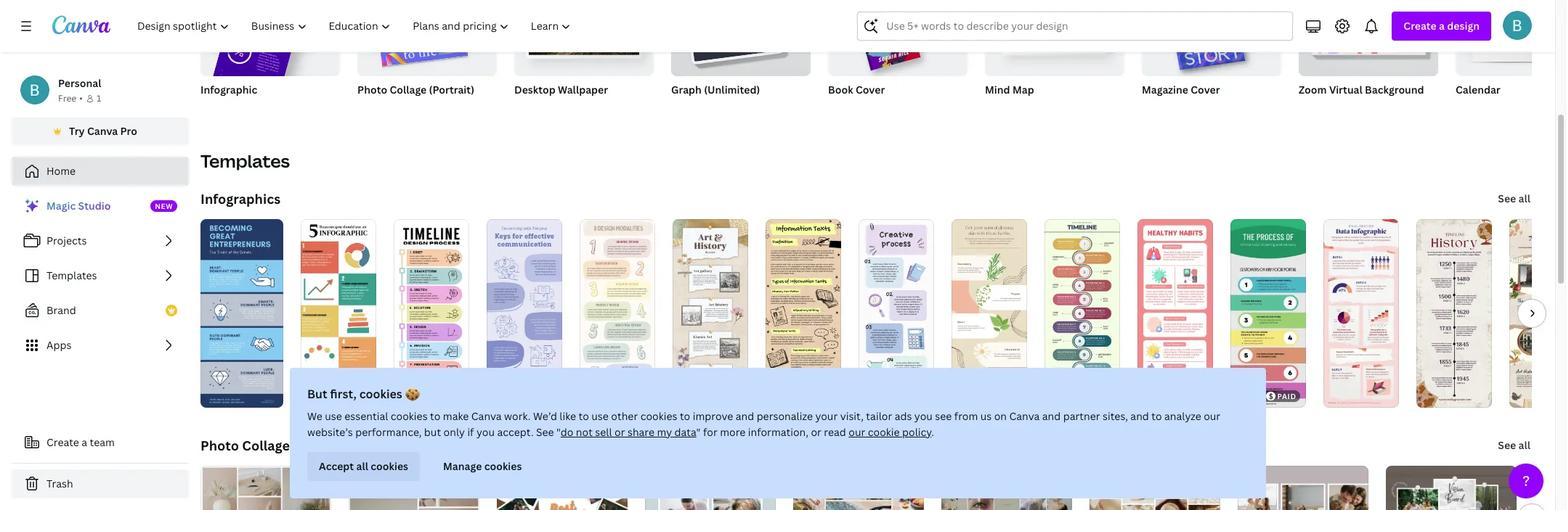 Task type: locate. For each thing, give the bounding box(es) containing it.
mind
[[985, 83, 1011, 97]]

0 vertical spatial our
[[1204, 410, 1221, 424]]

do
[[560, 426, 573, 440]]

photo left collages
[[201, 437, 239, 455]]

2 or from the left
[[811, 426, 821, 440]]

1 vertical spatial create
[[47, 436, 79, 450]]

1 group from the left
[[199, 0, 340, 147]]

2 to from the left
[[578, 410, 589, 424]]

book cover group
[[828, 0, 968, 116]]

cover inside magazine cover group
[[1191, 83, 1221, 97]]

and up do not sell or share my data " for more information, or read our cookie policy .
[[736, 410, 754, 424]]

photo collage (portrait) group
[[358, 0, 497, 116]]

cover for magazine cover
[[1191, 83, 1221, 97]]

templates up infographics link
[[201, 149, 290, 173]]

group
[[199, 0, 340, 147], [358, 0, 497, 76], [514, 0, 654, 76], [671, 0, 811, 76], [828, 0, 968, 76], [985, 0, 1125, 76], [1142, 0, 1282, 76], [1299, 0, 1439, 76], [1456, 0, 1567, 76]]

photo collages link
[[201, 437, 296, 455]]

use up website's
[[325, 410, 342, 424]]

sell
[[595, 426, 612, 440]]

Search search field
[[887, 12, 1265, 40]]

800 × 2000 px button
[[201, 101, 276, 116]]

create for create a design
[[1404, 19, 1437, 33]]

see all link for infographics
[[1497, 185, 1533, 214]]

0 horizontal spatial a
[[82, 436, 87, 450]]

0 horizontal spatial and
[[736, 410, 754, 424]]

see for infographics
[[1499, 192, 1517, 206]]

brand link
[[12, 296, 189, 326]]

2 group from the left
[[358, 0, 497, 76]]

our down visit,
[[849, 426, 865, 440]]

your
[[815, 410, 838, 424]]

we use essential cookies to make canva work. we'd like to use other cookies to improve and personalize your visit, tailor ads you see from us on canva and partner sites, and to analyze our website's performance, but only if you accept. see "
[[307, 410, 1221, 440]]

cookies inside button
[[370, 460, 408, 474]]

cookies
[[359, 387, 402, 403], [390, 410, 427, 424], [640, 410, 677, 424], [370, 460, 408, 474], [484, 460, 522, 474]]

list
[[12, 192, 189, 360]]

1 " from the left
[[556, 426, 560, 440]]

3 group from the left
[[514, 0, 654, 76]]

not
[[576, 426, 593, 440]]

1 and from the left
[[736, 410, 754, 424]]

to right like
[[578, 410, 589, 424]]

to
[[430, 410, 440, 424], [578, 410, 589, 424], [680, 410, 690, 424], [1152, 410, 1162, 424]]

photo for photo collages
[[201, 437, 239, 455]]

1 or from the left
[[614, 426, 625, 440]]

improve
[[693, 410, 733, 424]]

our right analyze
[[1204, 410, 1221, 424]]

a inside button
[[82, 436, 87, 450]]

1 vertical spatial photo
[[201, 437, 239, 455]]

new
[[155, 201, 173, 211]]

4 group from the left
[[671, 0, 811, 76]]

canva up if
[[471, 410, 502, 424]]

0 horizontal spatial use
[[325, 410, 342, 424]]

on
[[994, 410, 1007, 424]]

1 vertical spatial a
[[82, 436, 87, 450]]

performance,
[[355, 426, 421, 440]]

1 vertical spatial templates
[[47, 269, 97, 283]]

photo collages
[[201, 437, 296, 455]]

"
[[556, 426, 560, 440], [696, 426, 701, 440]]

0 vertical spatial create
[[1404, 19, 1437, 33]]

2 horizontal spatial and
[[1131, 410, 1149, 424]]

2 see all from the top
[[1499, 439, 1531, 453]]

information,
[[748, 426, 808, 440]]

0 horizontal spatial cover
[[856, 83, 885, 97]]

2 vertical spatial all
[[356, 460, 368, 474]]

photo inside group
[[358, 83, 387, 97]]

cookies down "🍪"
[[390, 410, 427, 424]]

1 see all link from the top
[[1497, 185, 1533, 214]]

(unlimited)
[[704, 83, 760, 97]]

1 horizontal spatial templates
[[201, 149, 290, 173]]

cookies down accept.
[[484, 460, 522, 474]]

you
[[914, 410, 933, 424], [476, 426, 494, 440]]

1 horizontal spatial create
[[1404, 19, 1437, 33]]

0 vertical spatial photo
[[358, 83, 387, 97]]

zoom
[[1299, 83, 1327, 97]]

×
[[220, 102, 224, 114]]

1 vertical spatial see all link
[[1497, 432, 1533, 461]]

but first, cookies 🍪 dialog
[[290, 368, 1266, 499]]

canva right try on the top left of the page
[[87, 124, 118, 138]]

2 and from the left
[[1042, 410, 1061, 424]]

canva
[[87, 124, 118, 138], [471, 410, 502, 424], [1009, 410, 1040, 424]]

cookies down performance,
[[370, 460, 408, 474]]

or
[[614, 426, 625, 440], [811, 426, 821, 440]]

create left team
[[47, 436, 79, 450]]

do not sell or share my data link
[[560, 426, 696, 440]]

3 and from the left
[[1131, 410, 1149, 424]]

1 horizontal spatial cover
[[1191, 83, 1221, 97]]

create
[[1404, 19, 1437, 33], [47, 436, 79, 450]]

magazine
[[1142, 83, 1189, 97]]

cover right book
[[856, 83, 885, 97]]

a left design
[[1440, 19, 1445, 33]]

canva inside button
[[87, 124, 118, 138]]

create a team button
[[12, 429, 189, 458]]

group for calendar group
[[1456, 0, 1567, 76]]

cookies inside button
[[484, 460, 522, 474]]

1 see all from the top
[[1499, 192, 1531, 206]]

1 horizontal spatial and
[[1042, 410, 1061, 424]]

and right sites,
[[1131, 410, 1149, 424]]

" left for
[[696, 426, 701, 440]]

6 group from the left
[[985, 0, 1125, 76]]

all
[[1519, 192, 1531, 206], [1519, 439, 1531, 453], [356, 460, 368, 474]]

0 horizontal spatial "
[[556, 426, 560, 440]]

1 horizontal spatial a
[[1440, 19, 1445, 33]]

analyze
[[1165, 410, 1201, 424]]

800
[[201, 102, 218, 114]]

you up policy
[[914, 410, 933, 424]]

2 horizontal spatial canva
[[1009, 410, 1040, 424]]

0 vertical spatial see all link
[[1497, 185, 1533, 214]]

see
[[1499, 192, 1517, 206], [536, 426, 554, 440], [1499, 439, 1517, 453]]

1 to from the left
[[430, 410, 440, 424]]

and left partner
[[1042, 410, 1061, 424]]

1 cover from the left
[[856, 83, 885, 97]]

5 group from the left
[[828, 0, 968, 76]]

or left read
[[811, 426, 821, 440]]

2000
[[226, 102, 250, 114]]

calendar
[[1456, 83, 1501, 97]]

do not sell or share my data " for more information, or read our cookie policy .
[[560, 426, 934, 440]]

🍪
[[405, 387, 419, 403]]

0 vertical spatial all
[[1519, 192, 1531, 206]]

essential
[[344, 410, 388, 424]]

create a design
[[1404, 19, 1480, 33]]

visit,
[[840, 410, 864, 424]]

0 horizontal spatial photo
[[201, 437, 239, 455]]

4 to from the left
[[1152, 410, 1162, 424]]

photo left collage
[[358, 83, 387, 97]]

create a team
[[47, 436, 115, 450]]

map
[[1013, 83, 1035, 97]]

infographics link
[[201, 190, 281, 208]]

0 vertical spatial a
[[1440, 19, 1445, 33]]

mind map group
[[985, 0, 1125, 116]]

0 horizontal spatial or
[[614, 426, 625, 440]]

1 horizontal spatial "
[[696, 426, 701, 440]]

cover
[[856, 83, 885, 97], [1191, 83, 1221, 97]]

all for photo collages
[[1519, 439, 1531, 453]]

our
[[1204, 410, 1221, 424], [849, 426, 865, 440]]

try canva pro button
[[12, 118, 189, 145]]

1 vertical spatial see all
[[1499, 439, 1531, 453]]

personalize
[[757, 410, 813, 424]]

1 horizontal spatial use
[[591, 410, 608, 424]]

1 horizontal spatial canva
[[471, 410, 502, 424]]

a left team
[[82, 436, 87, 450]]

to up but
[[430, 410, 440, 424]]

create inside dropdown button
[[1404, 19, 1437, 33]]

9 group from the left
[[1456, 0, 1567, 76]]

cover inside book cover group
[[856, 83, 885, 97]]

1 horizontal spatial or
[[811, 426, 821, 440]]

3 to from the left
[[680, 410, 690, 424]]

group for mind map group
[[985, 0, 1125, 76]]

templates down projects
[[47, 269, 97, 283]]

None search field
[[858, 12, 1294, 41]]

but
[[307, 387, 327, 403]]

" down like
[[556, 426, 560, 440]]

to left analyze
[[1152, 410, 1162, 424]]

brand
[[47, 304, 76, 318]]

2 cover from the left
[[1191, 83, 1221, 97]]

see all link for photo collages
[[1497, 432, 1533, 461]]

group for infographic group in the top of the page
[[199, 0, 340, 147]]

you right if
[[476, 426, 494, 440]]

0 horizontal spatial create
[[47, 436, 79, 450]]

pro
[[120, 124, 137, 138]]

list containing magic studio
[[12, 192, 189, 360]]

see for photo collages
[[1499, 439, 1517, 453]]

0 horizontal spatial canva
[[87, 124, 118, 138]]

8 group from the left
[[1299, 0, 1439, 76]]

1 horizontal spatial photo
[[358, 83, 387, 97]]

0 horizontal spatial you
[[476, 426, 494, 440]]

7 group from the left
[[1142, 0, 1282, 76]]

accept all cookies
[[319, 460, 408, 474]]

see all
[[1499, 192, 1531, 206], [1499, 439, 1531, 453]]

0 horizontal spatial templates
[[47, 269, 97, 283]]

1 vertical spatial our
[[849, 426, 865, 440]]

canva right on
[[1009, 410, 1040, 424]]

2 see all link from the top
[[1497, 432, 1533, 461]]

a inside dropdown button
[[1440, 19, 1445, 33]]

see all for photo collages
[[1499, 439, 1531, 453]]

2 use from the left
[[591, 410, 608, 424]]

0 vertical spatial templates
[[201, 149, 290, 173]]

" inside we use essential cookies to make canva work. we'd like to use other cookies to improve and personalize your visit, tailor ads you see from us on canva and partner sites, and to analyze our website's performance, but only if you accept. see "
[[556, 426, 560, 440]]

to up data
[[680, 410, 690, 424]]

and
[[736, 410, 754, 424], [1042, 410, 1061, 424], [1131, 410, 1149, 424]]

create left design
[[1404, 19, 1437, 33]]

apps link
[[12, 331, 189, 360]]

cover right magazine
[[1191, 83, 1221, 97]]

create inside button
[[47, 436, 79, 450]]

group for graph (unlimited) group
[[671, 0, 811, 76]]

free •
[[58, 92, 83, 105]]

0 vertical spatial see all
[[1499, 192, 1531, 206]]

trash link
[[12, 470, 189, 499]]

1 vertical spatial all
[[1519, 439, 1531, 453]]

.
[[931, 426, 934, 440]]

first,
[[330, 387, 356, 403]]

mind map
[[985, 83, 1035, 97]]

a
[[1440, 19, 1445, 33], [82, 436, 87, 450]]

studio
[[78, 199, 111, 213]]

0 vertical spatial you
[[914, 410, 933, 424]]

use
[[325, 410, 342, 424], [591, 410, 608, 424]]

1 horizontal spatial our
[[1204, 410, 1221, 424]]

personal
[[58, 76, 101, 90]]

use up sell
[[591, 410, 608, 424]]

or right sell
[[614, 426, 625, 440]]



Task type: vqa. For each thing, say whether or not it's contained in the screenshot.
the and
yes



Task type: describe. For each thing, give the bounding box(es) containing it.
projects link
[[12, 227, 189, 256]]

magic studio
[[47, 199, 111, 213]]

manage cookies button
[[431, 453, 533, 482]]

all inside button
[[356, 460, 368, 474]]

all for infographics
[[1519, 192, 1531, 206]]

website's
[[307, 426, 353, 440]]

apps
[[47, 339, 71, 352]]

a for design
[[1440, 19, 1445, 33]]

desktop wallpaper
[[514, 83, 608, 97]]

group for magazine cover group
[[1142, 0, 1282, 76]]

1 use from the left
[[325, 410, 342, 424]]

group for "desktop wallpaper" group
[[514, 0, 654, 76]]

zoom virtual background
[[1299, 83, 1425, 97]]

data
[[674, 426, 696, 440]]

collage
[[390, 83, 427, 97]]

0 horizontal spatial our
[[849, 426, 865, 440]]

see all for infographics
[[1499, 192, 1531, 206]]

collages
[[242, 437, 296, 455]]

more
[[720, 426, 745, 440]]

tailor
[[866, 410, 892, 424]]

magazine cover group
[[1142, 0, 1282, 116]]

magazine cover
[[1142, 83, 1221, 97]]

1
[[97, 92, 101, 105]]

infographics
[[201, 190, 281, 208]]

book
[[828, 83, 854, 97]]

wallpaper
[[558, 83, 608, 97]]

see inside we use essential cookies to make canva work. we'd like to use other cookies to improve and personalize your visit, tailor ads you see from us on canva and partner sites, and to analyze our website's performance, but only if you accept. see "
[[536, 426, 554, 440]]

team
[[90, 436, 115, 450]]

group for photo collage (portrait) group
[[358, 0, 497, 76]]

background
[[1365, 83, 1425, 97]]

share
[[627, 426, 654, 440]]

my
[[657, 426, 672, 440]]

other
[[611, 410, 638, 424]]

photo for photo collage (portrait)
[[358, 83, 387, 97]]

free
[[58, 92, 76, 105]]

group for the zoom virtual background group
[[1299, 0, 1439, 76]]

cover for book cover
[[856, 83, 885, 97]]

1 vertical spatial you
[[476, 426, 494, 440]]

read
[[824, 426, 846, 440]]

infographic
[[201, 83, 257, 97]]

brad klo image
[[1503, 11, 1533, 40]]

group for book cover group
[[828, 0, 968, 76]]

make
[[443, 410, 469, 424]]

but first, cookies 🍪
[[307, 387, 419, 403]]

graph (unlimited)
[[671, 83, 760, 97]]

accept all cookies button
[[307, 453, 420, 482]]

top level navigation element
[[128, 12, 584, 41]]

a for team
[[82, 436, 87, 450]]

infographic group
[[199, 0, 340, 147]]

templates link
[[12, 262, 189, 291]]

desktop
[[514, 83, 556, 97]]

book cover
[[828, 83, 885, 97]]

desktop wallpaper group
[[514, 0, 654, 116]]

only
[[443, 426, 465, 440]]

from
[[954, 410, 978, 424]]

accept
[[319, 460, 354, 474]]

create a design button
[[1393, 12, 1492, 41]]

2 " from the left
[[696, 426, 701, 440]]

accept.
[[497, 426, 533, 440]]

px
[[252, 102, 262, 114]]

•
[[79, 92, 83, 105]]

graph
[[671, 83, 702, 97]]

our inside we use essential cookies to make canva work. we'd like to use other cookies to improve and personalize your visit, tailor ads you see from us on canva and partner sites, and to analyze our website's performance, but only if you accept. see "
[[1204, 410, 1221, 424]]

we
[[307, 410, 322, 424]]

manage
[[443, 460, 482, 474]]

photo collage (portrait)
[[358, 83, 475, 97]]

partner
[[1063, 410, 1100, 424]]

we'd
[[533, 410, 557, 424]]

magic
[[47, 199, 76, 213]]

home link
[[12, 157, 189, 186]]

us
[[980, 410, 992, 424]]

work.
[[504, 410, 531, 424]]

try canva pro
[[69, 124, 137, 138]]

cookies up essential
[[359, 387, 402, 403]]

calendar group
[[1456, 0, 1567, 116]]

if
[[467, 426, 474, 440]]

like
[[559, 410, 576, 424]]

(portrait)
[[429, 83, 475, 97]]

1 horizontal spatial you
[[914, 410, 933, 424]]

virtual
[[1330, 83, 1363, 97]]

create for create a team
[[47, 436, 79, 450]]

sites,
[[1103, 410, 1128, 424]]

projects
[[47, 234, 87, 248]]

manage cookies
[[443, 460, 522, 474]]

see
[[935, 410, 952, 424]]

infographic 800 × 2000 px
[[201, 83, 262, 114]]

zoom virtual background group
[[1299, 0, 1439, 116]]

for
[[703, 426, 717, 440]]

our cookie policy link
[[849, 426, 931, 440]]

trash
[[47, 477, 73, 491]]

home
[[47, 164, 76, 178]]

cookie
[[868, 426, 900, 440]]

paid
[[1278, 392, 1297, 402]]

try
[[69, 124, 85, 138]]

but
[[424, 426, 441, 440]]

graph (unlimited) group
[[671, 0, 811, 116]]

cookies up "my"
[[640, 410, 677, 424]]



